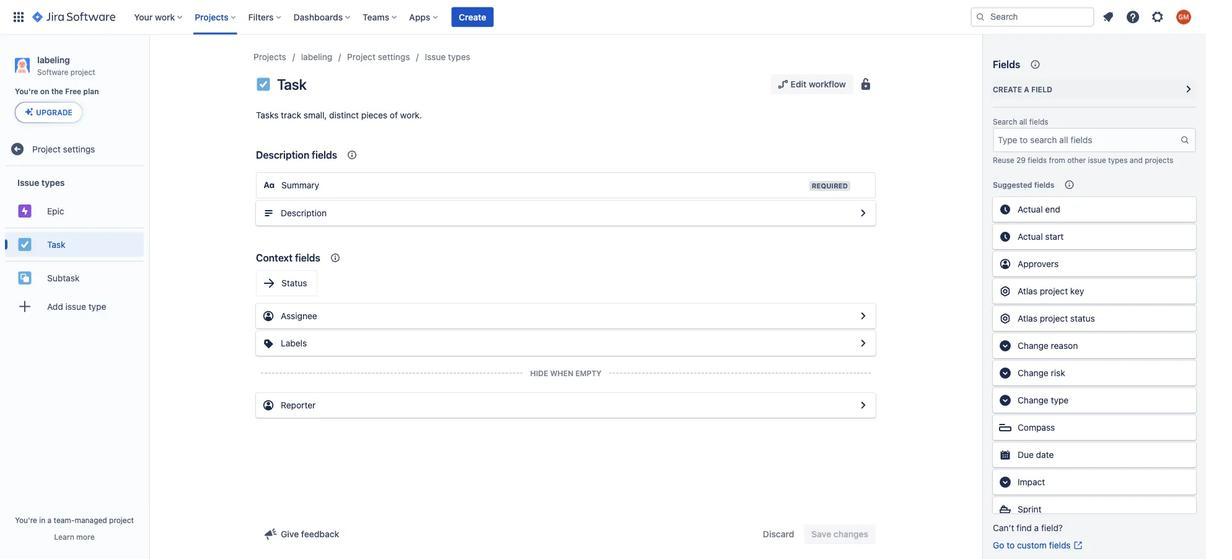 Task type: locate. For each thing, give the bounding box(es) containing it.
1 vertical spatial atlas
[[1018, 313, 1038, 324]]

labeling link
[[301, 50, 332, 64]]

you're left in
[[15, 516, 37, 525]]

banner
[[0, 0, 1207, 35]]

labeling inside labeling software project
[[37, 55, 70, 65]]

issue
[[425, 52, 446, 62], [17, 177, 39, 188]]

1 atlas from the top
[[1018, 286, 1038, 296]]

project settings link
[[347, 50, 410, 64], [5, 137, 144, 161]]

types up 'epic' at the top left
[[41, 177, 65, 188]]

0 vertical spatial project settings link
[[347, 50, 410, 64]]

actual left "start"
[[1018, 232, 1043, 242]]

atlas up change reason on the bottom right of the page
[[1018, 313, 1038, 324]]

settings
[[378, 52, 410, 62], [63, 144, 95, 154]]

you're for you're in a team-managed project
[[15, 516, 37, 525]]

1 horizontal spatial issue types
[[425, 52, 470, 62]]

project right managed
[[109, 516, 134, 525]]

0 vertical spatial types
[[448, 52, 470, 62]]

0 horizontal spatial a
[[47, 516, 52, 525]]

2 horizontal spatial a
[[1035, 523, 1039, 533]]

0 horizontal spatial create
[[459, 12, 486, 22]]

labeling software project
[[37, 55, 95, 76]]

1 vertical spatial create
[[993, 85, 1022, 94]]

actual end button
[[993, 197, 1197, 222]]

a left field
[[1024, 85, 1030, 94]]

project left key
[[1040, 286, 1068, 296]]

0 vertical spatial change
[[1018, 341, 1049, 351]]

managed
[[75, 516, 107, 525]]

1 vertical spatial open field configuration image
[[856, 309, 871, 324]]

filters button
[[245, 7, 286, 27]]

2 horizontal spatial types
[[1109, 156, 1128, 164]]

upgrade button
[[15, 103, 82, 122]]

task down 'epic' at the top left
[[47, 239, 65, 250]]

atlas inside button
[[1018, 286, 1038, 296]]

your profile and settings image
[[1177, 10, 1192, 24]]

appswitcher icon image
[[11, 10, 26, 24]]

you're on the free plan
[[15, 87, 99, 96]]

create up issue types link at the left top of page
[[459, 12, 486, 22]]

in
[[39, 516, 45, 525]]

2 open field configuration image from the top
[[856, 309, 871, 324]]

0 vertical spatial atlas
[[1018, 286, 1038, 296]]

1 horizontal spatial project settings link
[[347, 50, 410, 64]]

change for change risk
[[1018, 368, 1049, 378]]

give feedback button
[[256, 525, 347, 544]]

Search field
[[971, 7, 1095, 27]]

other
[[1068, 156, 1086, 164]]

project settings down teams popup button
[[347, 52, 410, 62]]

plan
[[83, 87, 99, 96]]

actual left the end
[[1018, 204, 1043, 215]]

0 vertical spatial issue
[[1088, 156, 1107, 164]]

atlas inside button
[[1018, 313, 1038, 324]]

issue types down apps 'popup button'
[[425, 52, 470, 62]]

impact button
[[993, 470, 1197, 495]]

projects up issue type icon
[[254, 52, 286, 62]]

1 vertical spatial project
[[32, 144, 61, 154]]

project up plan
[[71, 67, 95, 76]]

1 vertical spatial issue types
[[17, 177, 65, 188]]

project down atlas project key
[[1040, 313, 1068, 324]]

2 vertical spatial types
[[41, 177, 65, 188]]

learn
[[54, 533, 74, 541]]

labeling
[[301, 52, 332, 62], [37, 55, 70, 65]]

project
[[71, 67, 95, 76], [1040, 286, 1068, 296], [1040, 313, 1068, 324], [109, 516, 134, 525]]

0 horizontal spatial issue types
[[17, 177, 65, 188]]

fields left more information about the context fields icon
[[295, 252, 320, 264]]

summary
[[281, 180, 319, 190]]

you're for you're on the free plan
[[15, 87, 38, 96]]

fields left more information about the context fields image
[[312, 149, 337, 161]]

due date button
[[993, 443, 1197, 467]]

0 vertical spatial issue types
[[425, 52, 470, 62]]

projects for projects link
[[254, 52, 286, 62]]

3 change from the top
[[1018, 395, 1049, 405]]

open field configuration image inside assignee button
[[856, 309, 871, 324]]

1 horizontal spatial labeling
[[301, 52, 332, 62]]

1 horizontal spatial task
[[277, 76, 307, 93]]

issue types up 'epic' at the top left
[[17, 177, 65, 188]]

1 change from the top
[[1018, 341, 1049, 351]]

0 vertical spatial description
[[256, 149, 309, 161]]

change up compass
[[1018, 395, 1049, 405]]

actual end
[[1018, 204, 1061, 215]]

1 horizontal spatial project
[[347, 52, 376, 62]]

create down fields
[[993, 85, 1022, 94]]

2 vertical spatial change
[[1018, 395, 1049, 405]]

1 vertical spatial issue
[[65, 301, 86, 312]]

atlas for atlas project key
[[1018, 286, 1038, 296]]

1 vertical spatial you're
[[15, 516, 37, 525]]

issue right add
[[65, 301, 86, 312]]

change reason
[[1018, 341, 1078, 351]]

labeling down dashboards
[[301, 52, 332, 62]]

0 vertical spatial you're
[[15, 87, 38, 96]]

1 vertical spatial projects
[[254, 52, 286, 62]]

create button
[[452, 7, 494, 27]]

1 vertical spatial description
[[281, 208, 327, 218]]

a right find
[[1035, 523, 1039, 533]]

open field configuration image inside reporter button
[[856, 398, 871, 413]]

settings down teams popup button
[[378, 52, 410, 62]]

change up change risk
[[1018, 341, 1049, 351]]

labels button
[[256, 331, 876, 356]]

labeling up software
[[37, 55, 70, 65]]

status
[[1071, 313, 1095, 324]]

0 vertical spatial open field configuration image
[[856, 206, 871, 221]]

your work
[[134, 12, 175, 22]]

1 horizontal spatial type
[[1051, 395, 1069, 405]]

edit
[[791, 79, 807, 89]]

2 vertical spatial open field configuration image
[[856, 398, 871, 413]]

0 vertical spatial projects
[[195, 12, 229, 22]]

reuse
[[993, 156, 1015, 164]]

3 open field configuration image from the top
[[856, 398, 871, 413]]

project settings
[[347, 52, 410, 62], [32, 144, 95, 154]]

impact
[[1018, 477, 1046, 487]]

29
[[1017, 156, 1026, 164]]

add issue type image
[[17, 299, 32, 314]]

type down subtask link
[[88, 301, 106, 312]]

atlas down approvers
[[1018, 286, 1038, 296]]

0 vertical spatial project
[[347, 52, 376, 62]]

1 vertical spatial task
[[47, 239, 65, 250]]

task right issue type icon
[[277, 76, 307, 93]]

approvers
[[1018, 259, 1059, 269]]

1 horizontal spatial project settings
[[347, 52, 410, 62]]

discard
[[763, 529, 794, 539]]

2 change from the top
[[1018, 368, 1049, 378]]

settings down upgrade
[[63, 144, 95, 154]]

project inside button
[[1040, 313, 1068, 324]]

suggested
[[993, 180, 1033, 189]]

open field configuration image
[[856, 206, 871, 221], [856, 309, 871, 324], [856, 398, 871, 413]]

when
[[550, 369, 574, 378]]

labeling for labeling software project
[[37, 55, 70, 65]]

0 horizontal spatial issue
[[17, 177, 39, 188]]

create a field
[[993, 85, 1053, 94]]

types
[[448, 52, 470, 62], [1109, 156, 1128, 164], [41, 177, 65, 188]]

more information about the fields image
[[1028, 57, 1043, 72]]

type
[[88, 301, 106, 312], [1051, 395, 1069, 405]]

0 horizontal spatial labeling
[[37, 55, 70, 65]]

add
[[47, 301, 63, 312]]

actual for actual end
[[1018, 204, 1043, 215]]

learn more
[[54, 533, 95, 541]]

project settings link down upgrade
[[5, 137, 144, 161]]

task group
[[5, 227, 144, 261]]

atlas project status button
[[993, 306, 1197, 331]]

1 open field configuration image from the top
[[856, 206, 871, 221]]

1 horizontal spatial create
[[993, 85, 1022, 94]]

0 horizontal spatial projects
[[195, 12, 229, 22]]

2 actual from the top
[[1018, 232, 1043, 242]]

apps button
[[406, 7, 443, 27]]

atlas
[[1018, 286, 1038, 296], [1018, 313, 1038, 324]]

dashboards
[[294, 12, 343, 22]]

1 vertical spatial change
[[1018, 368, 1049, 378]]

edit workflow button
[[771, 74, 854, 94]]

to
[[1007, 540, 1015, 551]]

issue right other
[[1088, 156, 1107, 164]]

task
[[277, 76, 307, 93], [47, 239, 65, 250]]

1 actual from the top
[[1018, 204, 1043, 215]]

1 vertical spatial actual
[[1018, 232, 1043, 242]]

assignee button
[[256, 304, 876, 329]]

a
[[1024, 85, 1030, 94], [47, 516, 52, 525], [1035, 523, 1039, 533]]

on
[[40, 87, 49, 96]]

0 horizontal spatial type
[[88, 301, 106, 312]]

projects right the 'work' on the top of page
[[195, 12, 229, 22]]

fields right 29
[[1028, 156, 1047, 164]]

atlas project status
[[1018, 313, 1095, 324]]

project inside labeling software project
[[71, 67, 95, 76]]

you're
[[15, 87, 38, 96], [15, 516, 37, 525]]

create inside button
[[459, 12, 486, 22]]

change type
[[1018, 395, 1069, 405]]

description inside button
[[281, 208, 327, 218]]

0 vertical spatial issue
[[425, 52, 446, 62]]

issue
[[1088, 156, 1107, 164], [65, 301, 86, 312]]

fields left 'this link will be opened in a new tab' image
[[1049, 540, 1071, 551]]

1 horizontal spatial issue
[[1088, 156, 1107, 164]]

group
[[5, 166, 144, 326]]

fields right all
[[1030, 117, 1049, 126]]

a for you're in a team-managed project
[[47, 516, 52, 525]]

upgrade
[[36, 108, 72, 117]]

open field configuration image inside description button
[[856, 206, 871, 221]]

description for description
[[281, 208, 327, 218]]

status
[[281, 278, 307, 288]]

projects
[[195, 12, 229, 22], [254, 52, 286, 62]]

sprint
[[1018, 504, 1042, 515]]

description button
[[256, 201, 876, 226]]

0 vertical spatial actual
[[1018, 204, 1043, 215]]

0 horizontal spatial settings
[[63, 144, 95, 154]]

description up summary
[[256, 149, 309, 161]]

project down teams
[[347, 52, 376, 62]]

0 vertical spatial settings
[[378, 52, 410, 62]]

jira software image
[[32, 10, 115, 24], [32, 10, 115, 24]]

actual
[[1018, 204, 1043, 215], [1018, 232, 1043, 242]]

all
[[1020, 117, 1028, 126]]

project settings link down teams popup button
[[347, 50, 410, 64]]

type down risk on the bottom of the page
[[1051, 395, 1069, 405]]

0 horizontal spatial task
[[47, 239, 65, 250]]

2 you're from the top
[[15, 516, 37, 525]]

field
[[1032, 85, 1053, 94]]

software
[[37, 67, 68, 76]]

projects link
[[254, 50, 286, 64]]

fields left more information about the suggested fields image
[[1035, 180, 1055, 189]]

labels
[[281, 338, 307, 348]]

1 horizontal spatial projects
[[254, 52, 286, 62]]

description down summary
[[281, 208, 327, 218]]

1 vertical spatial issue
[[17, 177, 39, 188]]

epic
[[47, 206, 64, 216]]

1 horizontal spatial types
[[448, 52, 470, 62]]

project
[[347, 52, 376, 62], [32, 144, 61, 154]]

0 horizontal spatial issue
[[65, 301, 86, 312]]

0 vertical spatial create
[[459, 12, 486, 22]]

types down create button
[[448, 52, 470, 62]]

workflow
[[809, 79, 846, 89]]

of
[[390, 110, 398, 120]]

types left and
[[1109, 156, 1128, 164]]

due
[[1018, 450, 1034, 460]]

2 atlas from the top
[[1018, 313, 1038, 324]]

more information about the suggested fields image
[[1062, 177, 1077, 192]]

1 horizontal spatial issue
[[425, 52, 446, 62]]

projects inside popup button
[[195, 12, 229, 22]]

project settings down upgrade
[[32, 144, 95, 154]]

projects for projects popup button
[[195, 12, 229, 22]]

reuse 29 fields from other issue types and projects
[[993, 156, 1174, 164]]

actual for actual start
[[1018, 232, 1043, 242]]

free
[[65, 87, 81, 96]]

a right in
[[47, 516, 52, 525]]

distinct
[[329, 110, 359, 120]]

0 horizontal spatial project settings link
[[5, 137, 144, 161]]

0 horizontal spatial project settings
[[32, 144, 95, 154]]

projects
[[1145, 156, 1174, 164]]

project down upgrade button
[[32, 144, 61, 154]]

approvers button
[[993, 252, 1197, 277]]

1 you're from the top
[[15, 87, 38, 96]]

issue down apps 'popup button'
[[425, 52, 446, 62]]

change left risk on the bottom of the page
[[1018, 368, 1049, 378]]

required
[[812, 182, 848, 190]]

you're left on
[[15, 87, 38, 96]]

teams button
[[359, 7, 402, 27]]

issue up epic link
[[17, 177, 39, 188]]



Task type: vqa. For each thing, say whether or not it's contained in the screenshot.
Discard button
yes



Task type: describe. For each thing, give the bounding box(es) containing it.
1 vertical spatial settings
[[63, 144, 95, 154]]

1 vertical spatial project settings
[[32, 144, 95, 154]]

projects button
[[191, 7, 241, 27]]

tasks
[[256, 110, 279, 120]]

issue types link
[[425, 50, 470, 64]]

subtask link
[[5, 266, 144, 290]]

1 horizontal spatial a
[[1024, 85, 1030, 94]]

no restrictions image
[[859, 77, 874, 92]]

tasks track small, distinct pieces of work.
[[256, 110, 422, 120]]

create for create a field
[[993, 85, 1022, 94]]

change risk button
[[993, 361, 1197, 386]]

reporter
[[281, 400, 316, 410]]

more information about the context fields image
[[345, 148, 360, 162]]

open field configuration image for reporter
[[856, 398, 871, 413]]

end
[[1046, 204, 1061, 215]]

track
[[281, 110, 301, 120]]

give
[[281, 529, 299, 539]]

filters
[[248, 12, 274, 22]]

find
[[1017, 523, 1032, 533]]

go to custom fields link
[[993, 539, 1084, 552]]

fields
[[993, 59, 1021, 70]]

primary element
[[7, 0, 971, 34]]

team-
[[54, 516, 75, 525]]

custom
[[1017, 540, 1047, 551]]

your
[[134, 12, 153, 22]]

date
[[1036, 450, 1054, 460]]

give feedback
[[281, 529, 339, 539]]

1 vertical spatial type
[[1051, 395, 1069, 405]]

go
[[993, 540, 1005, 551]]

change for change type
[[1018, 395, 1049, 405]]

epic link
[[5, 199, 144, 223]]

feedback
[[301, 529, 339, 539]]

actual start
[[1018, 232, 1064, 242]]

field?
[[1042, 523, 1063, 533]]

change for change reason
[[1018, 341, 1049, 351]]

hide when empty
[[530, 369, 602, 378]]

settings image
[[1151, 10, 1166, 24]]

risk
[[1051, 368, 1066, 378]]

hide
[[530, 369, 548, 378]]

empty
[[576, 369, 602, 378]]

search all fields
[[993, 117, 1049, 126]]

start
[[1046, 232, 1064, 242]]

compass
[[1018, 423, 1055, 433]]

task inside group
[[47, 239, 65, 250]]

help image
[[1126, 10, 1141, 24]]

0 vertical spatial project settings
[[347, 52, 410, 62]]

1 vertical spatial project settings link
[[5, 137, 144, 161]]

0 vertical spatial type
[[88, 301, 106, 312]]

reason
[[1051, 341, 1078, 351]]

actual start button
[[993, 224, 1197, 249]]

atlas project key
[[1018, 286, 1084, 296]]

Type to search all fields text field
[[994, 129, 1180, 151]]

notifications image
[[1101, 10, 1116, 24]]

can't find a field?
[[993, 523, 1063, 533]]

create for create
[[459, 12, 486, 22]]

edit workflow
[[791, 79, 846, 89]]

learn more button
[[54, 532, 95, 542]]

open field configuration image
[[856, 336, 871, 351]]

add issue type
[[47, 301, 106, 312]]

labeling for labeling
[[301, 52, 332, 62]]

go to custom fields
[[993, 540, 1071, 551]]

the
[[51, 87, 63, 96]]

0 horizontal spatial types
[[41, 177, 65, 188]]

description for description fields
[[256, 149, 309, 161]]

0 horizontal spatial project
[[32, 144, 61, 154]]

0 vertical spatial task
[[277, 76, 307, 93]]

issue inside issue types link
[[425, 52, 446, 62]]

search image
[[976, 12, 986, 22]]

small,
[[304, 110, 327, 120]]

1 vertical spatial types
[[1109, 156, 1128, 164]]

issue inside button
[[65, 301, 86, 312]]

more information about the context fields image
[[328, 250, 343, 265]]

sidebar navigation image
[[135, 50, 162, 74]]

reporter button
[[256, 393, 876, 418]]

atlas project key button
[[993, 279, 1197, 304]]

from
[[1049, 156, 1066, 164]]

compass button
[[993, 415, 1197, 440]]

apps
[[409, 12, 430, 22]]

can't
[[993, 523, 1015, 533]]

project inside button
[[1040, 286, 1068, 296]]

sprint button
[[993, 497, 1197, 522]]

suggested fields
[[993, 180, 1055, 189]]

1 horizontal spatial settings
[[378, 52, 410, 62]]

change type button
[[993, 388, 1197, 413]]

open field configuration image for assignee
[[856, 309, 871, 324]]

issue type icon image
[[256, 77, 271, 92]]

you're in a team-managed project
[[15, 516, 134, 525]]

banner containing your work
[[0, 0, 1207, 35]]

due date
[[1018, 450, 1054, 460]]

your work button
[[130, 7, 187, 27]]

group containing issue types
[[5, 166, 144, 326]]

atlas for atlas project status
[[1018, 313, 1038, 324]]

task link
[[5, 232, 144, 257]]

more
[[76, 533, 95, 541]]

change reason button
[[993, 334, 1197, 358]]

this link will be opened in a new tab image
[[1074, 541, 1084, 551]]

a for can't find a field?
[[1035, 523, 1039, 533]]

pieces
[[361, 110, 388, 120]]

context fields
[[256, 252, 320, 264]]

open field configuration image for description
[[856, 206, 871, 221]]

teams
[[363, 12, 389, 22]]

subtask
[[47, 273, 80, 283]]



